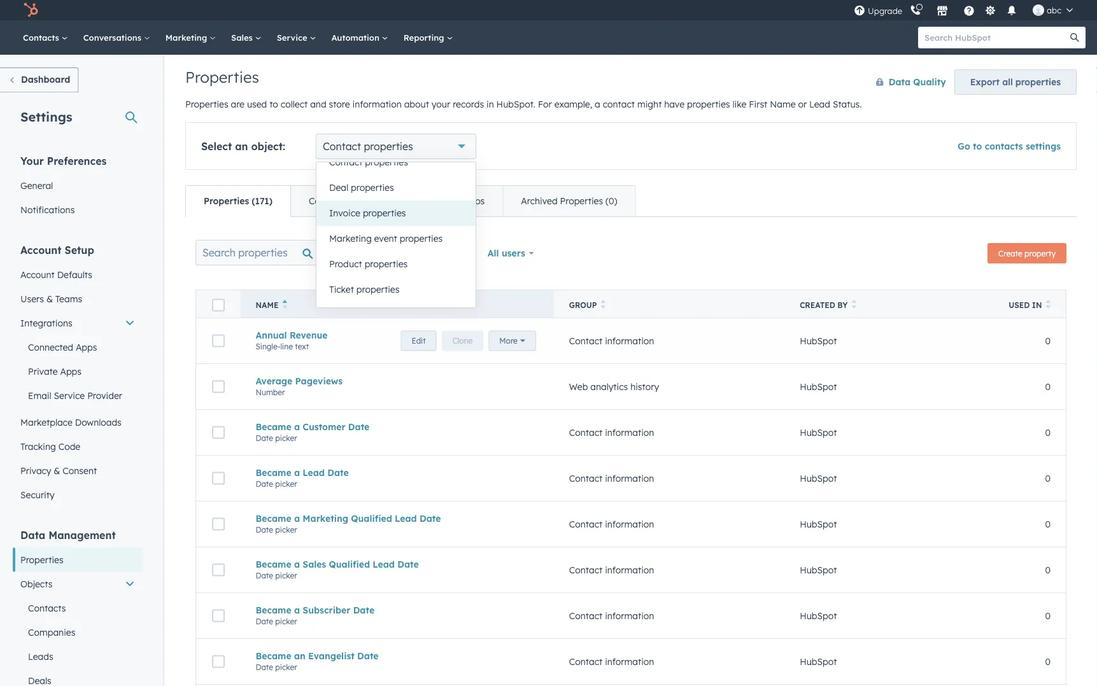 Task type: describe. For each thing, give the bounding box(es) containing it.
group
[[569, 301, 597, 310]]

web
[[569, 381, 588, 392]]

invoice properties button
[[316, 201, 476, 226]]

data for data quality
[[889, 76, 911, 88]]

tracking
[[20, 441, 56, 452]]

contact properties button
[[316, 134, 476, 159]]

hubspot image
[[23, 3, 38, 18]]

have
[[664, 99, 684, 110]]

product properties button
[[316, 252, 476, 277]]

object:
[[251, 140, 285, 153]]

0 for became a subscriber date
[[1045, 610, 1051, 622]]

press to sort. element for group
[[601, 300, 606, 311]]

hubspot link
[[15, 3, 48, 18]]

information for became an evangelist date
[[605, 656, 654, 667]]

a for became a subscriber date
[[294, 605, 300, 616]]

0 for became a sales qualified lead date
[[1045, 565, 1051, 576]]

hubspot for became an evangelist date
[[800, 656, 837, 667]]

calling icon image
[[910, 5, 921, 16]]

upgrade image
[[854, 5, 865, 17]]

more button for web analytics history
[[629, 387, 676, 407]]

information for became a sales qualified lead date
[[605, 565, 654, 576]]

search image
[[1070, 33, 1079, 42]]

Search search field
[[195, 240, 323, 266]]

by
[[838, 301, 848, 310]]

account for account defaults
[[20, 269, 55, 280]]

automation link
[[324, 20, 396, 55]]

tab panel containing all users
[[185, 216, 1077, 686]]

press to sort. image for group
[[601, 300, 606, 309]]

data quality button
[[863, 69, 947, 95]]

defaults
[[57, 269, 92, 280]]

1 horizontal spatial service
[[277, 32, 310, 43]]

marketing for marketing
[[165, 32, 210, 43]]

average
[[256, 376, 292, 387]]

properties (171) link
[[186, 186, 290, 216]]

information for became a lead date
[[605, 473, 654, 484]]

companies
[[28, 627, 75, 638]]

marketplaces image
[[937, 6, 948, 17]]

settings
[[20, 109, 72, 124]]

management
[[49, 529, 116, 542]]

became for became a sales qualified lead date
[[256, 559, 291, 570]]

clone button for analytics
[[582, 387, 624, 407]]

your
[[20, 154, 44, 167]]

Search HubSpot search field
[[918, 27, 1074, 48]]

average pageviews button
[[256, 376, 539, 387]]

users & teams link
[[13, 287, 143, 311]]

marketplace downloads link
[[13, 410, 143, 435]]

invoice
[[329, 208, 360, 219]]

contact for became a sales qualified lead date
[[569, 565, 602, 576]]

menu containing abc
[[853, 0, 1082, 20]]

apps for private apps
[[60, 366, 82, 377]]

text
[[295, 342, 309, 351]]

contact information for became a subscriber date
[[569, 610, 654, 622]]

downloads
[[75, 417, 121, 428]]

in
[[486, 99, 494, 110]]

contact for became a subscriber date
[[569, 610, 602, 622]]

are
[[231, 99, 244, 110]]

connected
[[28, 342, 73, 353]]

ticket properties
[[329, 284, 399, 295]]

notifications button
[[1001, 0, 1023, 20]]

picker inside became a sales qualified lead date date picker
[[275, 571, 297, 581]]

properties (171)
[[204, 195, 272, 207]]

connected apps
[[28, 342, 97, 353]]

information for became a customer date
[[605, 427, 654, 438]]

0 for became a marketing qualified lead date
[[1045, 519, 1051, 530]]

lead right the or
[[809, 99, 830, 110]]

companies link
[[13, 620, 143, 645]]

created by button
[[785, 290, 990, 318]]

go to contacts settings
[[958, 141, 1061, 152]]

connected apps link
[[13, 335, 143, 359]]

deal properties button
[[316, 175, 476, 201]]

all users button
[[479, 240, 542, 267]]

a left contact
[[595, 99, 600, 110]]

(0)
[[606, 195, 617, 207]]

gary orlando image
[[1033, 4, 1044, 16]]

sales link
[[224, 20, 269, 55]]

picker for evangelist
[[275, 663, 297, 672]]

contacts link for companies link
[[13, 596, 143, 620]]

quality
[[913, 76, 946, 88]]

property for conditional
[[359, 195, 396, 207]]

select an object:
[[201, 140, 285, 153]]

apps for connected apps
[[76, 342, 97, 353]]

notifications
[[20, 204, 75, 215]]

1 0 from the top
[[1045, 335, 1051, 347]]

became an evangelist date button
[[256, 651, 539, 662]]

1 horizontal spatial name
[[770, 99, 796, 110]]

objects
[[20, 578, 52, 590]]

pageviews
[[295, 376, 343, 387]]

marketing inside became a marketing qualified lead date date picker
[[303, 513, 348, 524]]

notifications image
[[1006, 6, 1018, 17]]

2 hubspot from the top
[[800, 381, 837, 392]]

conditional property logic
[[309, 195, 418, 207]]

average pageviews number
[[256, 376, 343, 397]]

sales inside became a sales qualified lead date date picker
[[303, 559, 326, 570]]

leads link
[[13, 645, 143, 669]]

security
[[20, 489, 55, 500]]

all
[[1002, 76, 1013, 88]]

line
[[280, 342, 293, 351]]

contact information for became a lead date
[[569, 473, 654, 484]]

list box containing contact properties
[[316, 150, 476, 308]]

history
[[630, 381, 659, 392]]

used
[[1009, 301, 1030, 310]]

marketing event properties button
[[316, 226, 476, 252]]

your preferences
[[20, 154, 107, 167]]

export all properties
[[970, 76, 1061, 88]]

product
[[329, 259, 362, 270]]

account setup
[[20, 244, 94, 256]]

contact inside contact properties button
[[329, 157, 363, 168]]

tracking code
[[20, 441, 80, 452]]

properties left (0)
[[560, 195, 603, 207]]

archived properties (0)
[[521, 195, 617, 207]]

clone button for information
[[582, 341, 624, 361]]

conditional property logic link
[[290, 186, 436, 216]]

hubspot for became a sales qualified lead date
[[800, 565, 837, 576]]

like
[[733, 99, 746, 110]]

information for became a marketing qualified lead date
[[605, 519, 654, 530]]

integrations
[[20, 317, 72, 329]]

properties link
[[13, 548, 143, 572]]

contact for became a marketing qualified lead date
[[569, 519, 602, 530]]

contacts inside data management element
[[28, 603, 66, 614]]

picker for customer
[[275, 433, 297, 443]]

0 horizontal spatial to
[[269, 99, 278, 110]]

marketing for marketing event properties
[[329, 233, 372, 244]]

contact information for became a customer date
[[569, 427, 654, 438]]

tab list containing properties (171)
[[185, 185, 636, 217]]

a for became a customer date
[[294, 421, 300, 432]]

contacts
[[985, 141, 1023, 152]]

reporting
[[404, 32, 447, 43]]

all
[[488, 248, 499, 259]]

became for became a marketing qualified lead date
[[256, 513, 291, 524]]

account defaults link
[[13, 263, 143, 287]]

became a lead date button
[[256, 467, 539, 478]]

1 vertical spatial to
[[973, 141, 982, 152]]

an for select
[[235, 140, 248, 153]]

became a marketing qualified lead date button
[[256, 513, 539, 524]]

name inside button
[[256, 301, 278, 310]]

privacy & consent
[[20, 465, 97, 476]]



Task type: locate. For each thing, give the bounding box(es) containing it.
press to sort. element right group
[[601, 300, 606, 311]]

press to sort. element inside used in button
[[1046, 300, 1051, 311]]

an for became
[[294, 651, 305, 662]]

ascending sort. press to sort descending. element
[[282, 300, 287, 311]]

0 horizontal spatial &
[[46, 293, 53, 304]]

clone right web
[[593, 392, 613, 402]]

property up the invoice properties
[[359, 195, 396, 207]]

1 horizontal spatial press to sort. image
[[852, 300, 856, 309]]

picker inside became a subscriber date date picker
[[275, 617, 297, 626]]

contact for became an evangelist date
[[569, 656, 602, 667]]

store
[[329, 99, 350, 110]]

0 horizontal spatial sales
[[231, 32, 255, 43]]

0 vertical spatial property
[[359, 195, 396, 207]]

account inside account defaults link
[[20, 269, 55, 280]]

1 horizontal spatial an
[[294, 651, 305, 662]]

lead down became a marketing qualified lead date button
[[373, 559, 395, 570]]

0 vertical spatial qualified
[[351, 513, 392, 524]]

1 vertical spatial apps
[[60, 366, 82, 377]]

clone up analytics
[[593, 346, 613, 356]]

became a subscriber date date picker
[[256, 605, 374, 626]]

collect
[[281, 99, 308, 110]]

settings image
[[985, 5, 996, 17]]

apps down integrations button
[[76, 342, 97, 353]]

& for privacy
[[54, 465, 60, 476]]

became a lead date date picker
[[256, 467, 349, 489]]

your
[[432, 99, 450, 110]]

2 0 from the top
[[1045, 381, 1051, 392]]

press to sort. element inside created by button
[[852, 300, 856, 311]]

automation
[[331, 32, 382, 43]]

lead down the became a customer date date picker
[[303, 467, 325, 478]]

picker inside became a lead date date picker
[[275, 479, 297, 489]]

3 picker from the top
[[275, 525, 297, 535]]

press to sort. image right in
[[1046, 300, 1051, 309]]

picker down became a subscriber date date picker
[[275, 663, 297, 672]]

more right analytics
[[640, 392, 658, 402]]

3 press to sort. image from the left
[[1046, 300, 1051, 309]]

picker up became an evangelist date date picker
[[275, 617, 297, 626]]

2 more from the top
[[640, 392, 658, 402]]

hubspot for became a marketing qualified lead date
[[800, 519, 837, 530]]

reporting link
[[396, 20, 461, 55]]

0 vertical spatial contacts
[[23, 32, 62, 43]]

data down security
[[20, 529, 45, 542]]

abc
[[1047, 5, 1061, 15]]

1 press to sort. image from the left
[[601, 300, 606, 309]]

contact properties inside popup button
[[323, 140, 413, 153]]

groups
[[454, 195, 485, 207]]

1 hubspot from the top
[[800, 335, 837, 347]]

3 press to sort. element from the left
[[1046, 300, 1051, 311]]

account up users
[[20, 269, 55, 280]]

1 contact information from the top
[[569, 335, 654, 347]]

7 hubspot from the top
[[800, 610, 837, 622]]

became a subscriber date button
[[256, 605, 539, 616]]

email service provider
[[28, 390, 122, 401]]

2 press to sort. image from the left
[[852, 300, 856, 309]]

became
[[256, 421, 291, 432], [256, 467, 291, 478], [256, 513, 291, 524], [256, 559, 291, 570], [256, 605, 291, 616], [256, 651, 291, 662]]

contacts link down hubspot link
[[15, 20, 76, 55]]

2 vertical spatial marketing
[[303, 513, 348, 524]]

5 became from the top
[[256, 605, 291, 616]]

archived
[[521, 195, 558, 207]]

press to sort. element inside group button
[[601, 300, 606, 311]]

users
[[20, 293, 44, 304]]

0 for became an evangelist date
[[1045, 656, 1051, 667]]

lead
[[809, 99, 830, 110], [303, 467, 325, 478], [395, 513, 417, 524], [373, 559, 395, 570]]

account defaults
[[20, 269, 92, 280]]

evangelist
[[308, 651, 355, 662]]

account for account setup
[[20, 244, 62, 256]]

became inside the became a customer date date picker
[[256, 421, 291, 432]]

to
[[269, 99, 278, 110], [973, 141, 982, 152]]

data for data management
[[20, 529, 45, 542]]

1 vertical spatial account
[[20, 269, 55, 280]]

qualified up became a sales qualified lead date button
[[351, 513, 392, 524]]

picker down became a lead date date picker
[[275, 525, 297, 535]]

5 0 from the top
[[1045, 519, 1051, 530]]

0 vertical spatial sales
[[231, 32, 255, 43]]

information for became a subscriber date
[[605, 610, 654, 622]]

tab list
[[185, 185, 636, 217]]

contact properties
[[323, 140, 413, 153], [329, 157, 408, 168]]

archived properties (0) link
[[503, 186, 635, 216]]

became a customer date date picker
[[256, 421, 370, 443]]

0 vertical spatial clone
[[593, 346, 613, 356]]

a left subscriber in the bottom of the page
[[294, 605, 300, 616]]

3 hubspot from the top
[[800, 427, 837, 438]]

1 horizontal spatial to
[[973, 141, 982, 152]]

apps
[[76, 342, 97, 353], [60, 366, 82, 377]]

qualified down became a marketing qualified lead date date picker
[[329, 559, 370, 570]]

2 became from the top
[[256, 467, 291, 478]]

integrations button
[[13, 311, 143, 335]]

a down became a lead date date picker
[[294, 513, 300, 524]]

became for became a customer date
[[256, 421, 291, 432]]

export
[[970, 76, 1000, 88]]

your preferences element
[[13, 154, 143, 222]]

in
[[1032, 301, 1042, 310]]

press to sort. image
[[601, 300, 606, 309], [852, 300, 856, 309], [1046, 300, 1051, 309]]

a inside the became a customer date date picker
[[294, 421, 300, 432]]

marketing up product
[[329, 233, 372, 244]]

& right privacy
[[54, 465, 60, 476]]

1 more button from the top
[[629, 341, 676, 361]]

private
[[28, 366, 58, 377]]

1 vertical spatial contacts link
[[13, 596, 143, 620]]

2 horizontal spatial press to sort. image
[[1046, 300, 1051, 309]]

2 clone from the top
[[593, 392, 613, 402]]

ticket properties button
[[316, 277, 476, 302]]

data inside button
[[889, 76, 911, 88]]

properties up are
[[185, 67, 259, 87]]

1 press to sort. element from the left
[[601, 300, 606, 311]]

sales right marketing link
[[231, 32, 255, 43]]

sales inside 'sales' link
[[231, 32, 255, 43]]

more up history
[[640, 346, 658, 356]]

logic
[[398, 195, 418, 207]]

2 picker from the top
[[275, 479, 297, 489]]

property right the "create"
[[1025, 249, 1056, 258]]

contacts link
[[15, 20, 76, 55], [13, 596, 143, 620]]

hubspot for became a customer date
[[800, 427, 837, 438]]

clone button up analytics
[[582, 341, 624, 361]]

picker for lead
[[275, 479, 297, 489]]

contact
[[323, 140, 361, 153], [329, 157, 363, 168], [569, 335, 602, 347], [569, 427, 602, 438], [569, 473, 602, 484], [569, 519, 602, 530], [569, 565, 602, 576], [569, 610, 602, 622], [569, 656, 602, 667]]

to right go
[[973, 141, 982, 152]]

clone for analytics
[[593, 392, 613, 402]]

general
[[20, 180, 53, 191]]

press to sort. element right in
[[1046, 300, 1051, 311]]

7 contact information from the top
[[569, 656, 654, 667]]

0 vertical spatial to
[[269, 99, 278, 110]]

email
[[28, 390, 51, 401]]

1 vertical spatial &
[[54, 465, 60, 476]]

contact properties inside button
[[329, 157, 408, 168]]

1 vertical spatial clone button
[[582, 387, 624, 407]]

qualified for sales
[[329, 559, 370, 570]]

became a customer date button
[[256, 421, 539, 432]]

properties left are
[[185, 99, 228, 110]]

more button
[[629, 341, 676, 361], [629, 387, 676, 407]]

analytics
[[590, 381, 628, 392]]

2 more button from the top
[[629, 387, 676, 407]]

& inside 'users & teams' 'link'
[[46, 293, 53, 304]]

0
[[1045, 335, 1051, 347], [1045, 381, 1051, 392], [1045, 427, 1051, 438], [1045, 473, 1051, 484], [1045, 519, 1051, 530], [1045, 565, 1051, 576], [1045, 610, 1051, 622], [1045, 656, 1051, 667]]

press to sort. element for used in
[[1046, 300, 1051, 311]]

preferences
[[47, 154, 107, 167]]

help image
[[963, 6, 975, 17]]

1 more from the top
[[640, 346, 658, 356]]

service link
[[269, 20, 324, 55]]

contact information for became a sales qualified lead date
[[569, 565, 654, 576]]

clone button
[[582, 341, 624, 361], [582, 387, 624, 407]]

a
[[595, 99, 600, 110], [294, 421, 300, 432], [294, 467, 300, 478], [294, 513, 300, 524], [294, 559, 300, 570], [294, 605, 300, 616]]

lead inside became a lead date date picker
[[303, 467, 325, 478]]

a inside became a lead date date picker
[[294, 467, 300, 478]]

properties inside popup button
[[364, 140, 413, 153]]

press to sort. element
[[601, 300, 606, 311], [852, 300, 856, 311], [1046, 300, 1051, 311]]

1 vertical spatial sales
[[303, 559, 326, 570]]

conversations link
[[76, 20, 158, 55]]

1 horizontal spatial data
[[889, 76, 911, 88]]

picker up became a subscriber date date picker
[[275, 571, 297, 581]]

1 vertical spatial contacts
[[28, 603, 66, 614]]

3 contact information from the top
[[569, 473, 654, 484]]

contacts link up companies
[[13, 596, 143, 620]]

qualified inside became a sales qualified lead date date picker
[[329, 559, 370, 570]]

7 0 from the top
[[1045, 610, 1051, 622]]

1 vertical spatial contact properties
[[329, 157, 408, 168]]

and
[[310, 99, 326, 110]]

menu
[[853, 0, 1082, 20]]

0 horizontal spatial service
[[54, 390, 85, 401]]

0 vertical spatial name
[[770, 99, 796, 110]]

1 horizontal spatial property
[[1025, 249, 1056, 258]]

marketing event properties
[[329, 233, 443, 244]]

6 hubspot from the top
[[800, 565, 837, 576]]

became a sales qualified lead date button
[[256, 559, 539, 570]]

became for became a subscriber date
[[256, 605, 291, 616]]

0 horizontal spatial press to sort. element
[[601, 300, 606, 311]]

became an evangelist date date picker
[[256, 651, 379, 672]]

users & teams
[[20, 293, 82, 304]]

0 vertical spatial contact properties
[[323, 140, 413, 153]]

1 vertical spatial data
[[20, 529, 45, 542]]

or
[[798, 99, 807, 110]]

hubspot for became a lead date
[[800, 473, 837, 484]]

0 horizontal spatial data
[[20, 529, 45, 542]]

became inside became a lead date date picker
[[256, 467, 291, 478]]

press to sort. image right the by in the right of the page
[[852, 300, 856, 309]]

2 account from the top
[[20, 269, 55, 280]]

0 vertical spatial an
[[235, 140, 248, 153]]

name left the or
[[770, 99, 796, 110]]

1 horizontal spatial sales
[[303, 559, 326, 570]]

became inside became an evangelist date date picker
[[256, 651, 291, 662]]

a for became a sales qualified lead date
[[294, 559, 300, 570]]

1 became from the top
[[256, 421, 291, 432]]

a inside became a sales qualified lead date date picker
[[294, 559, 300, 570]]

settings link
[[982, 4, 998, 17]]

contacts
[[23, 32, 62, 43], [28, 603, 66, 614]]

data
[[889, 76, 911, 88], [20, 529, 45, 542]]

properties inside "link"
[[204, 195, 249, 207]]

contact inside contact properties popup button
[[323, 140, 361, 153]]

1 vertical spatial an
[[294, 651, 305, 662]]

account setup element
[[13, 243, 143, 507]]

name left the 'ascending sort. press to sort descending.' element
[[256, 301, 278, 310]]

properties inside data management element
[[20, 554, 63, 565]]

picker inside became a marketing qualified lead date date picker
[[275, 525, 297, 535]]

1 clone from the top
[[593, 346, 613, 356]]

press to sort. image right group
[[601, 300, 606, 309]]

0 vertical spatial apps
[[76, 342, 97, 353]]

picker for subscriber
[[275, 617, 297, 626]]

1 picker from the top
[[275, 433, 297, 443]]

1 vertical spatial property
[[1025, 249, 1056, 258]]

picker inside the became a customer date date picker
[[275, 433, 297, 443]]

annual
[[256, 330, 287, 341]]

more button up history
[[629, 341, 676, 361]]

& inside "privacy & consent" link
[[54, 465, 60, 476]]

lead inside became a marketing qualified lead date date picker
[[395, 513, 417, 524]]

& right users
[[46, 293, 53, 304]]

qualified for marketing
[[351, 513, 392, 524]]

qualified inside became a marketing qualified lead date date picker
[[351, 513, 392, 524]]

0 vertical spatial contacts link
[[15, 20, 76, 55]]

& for users
[[46, 293, 53, 304]]

1 vertical spatial name
[[256, 301, 278, 310]]

0 vertical spatial account
[[20, 244, 62, 256]]

2 contact information from the top
[[569, 427, 654, 438]]

properties left (171)
[[204, 195, 249, 207]]

picker up became a lead date date picker
[[275, 433, 297, 443]]

marketing inside button
[[329, 233, 372, 244]]

data left "quality"
[[889, 76, 911, 88]]

clone button left history
[[582, 387, 624, 407]]

service right 'sales' link
[[277, 32, 310, 43]]

service down the private apps link
[[54, 390, 85, 401]]

6 contact information from the top
[[569, 610, 654, 622]]

contact information
[[569, 335, 654, 347], [569, 427, 654, 438], [569, 473, 654, 484], [569, 519, 654, 530], [569, 565, 654, 576], [569, 610, 654, 622], [569, 656, 654, 667]]

became inside became a sales qualified lead date date picker
[[256, 559, 291, 570]]

0 horizontal spatial press to sort. image
[[601, 300, 606, 309]]

1 account from the top
[[20, 244, 62, 256]]

group button
[[554, 290, 785, 318]]

became inside became a marketing qualified lead date date picker
[[256, 513, 291, 524]]

1 vertical spatial qualified
[[329, 559, 370, 570]]

single-
[[256, 342, 280, 351]]

search button
[[1064, 27, 1086, 48]]

status.
[[833, 99, 862, 110]]

6 0 from the top
[[1045, 565, 1051, 576]]

properties up objects
[[20, 554, 63, 565]]

1 vertical spatial marketing
[[329, 233, 372, 244]]

to right used
[[269, 99, 278, 110]]

contacts link for conversations "link"
[[15, 20, 76, 55]]

clone
[[593, 346, 613, 356], [593, 392, 613, 402]]

lead inside became a sales qualified lead date date picker
[[373, 559, 395, 570]]

tab panel
[[185, 216, 1077, 686]]

more for web analytics history
[[640, 392, 658, 402]]

email service provider link
[[13, 384, 143, 408]]

0 vertical spatial data
[[889, 76, 911, 88]]

picker down the became a customer date date picker
[[275, 479, 297, 489]]

0 vertical spatial more button
[[629, 341, 676, 361]]

service inside account setup element
[[54, 390, 85, 401]]

a down the became a customer date date picker
[[294, 467, 300, 478]]

for
[[538, 99, 552, 110]]

3 0 from the top
[[1045, 427, 1051, 438]]

an inside became an evangelist date date picker
[[294, 651, 305, 662]]

property for create
[[1025, 249, 1056, 258]]

2 press to sort. element from the left
[[852, 300, 856, 311]]

press to sort. image for used in
[[1046, 300, 1051, 309]]

more button for contact information
[[629, 341, 676, 361]]

an right select
[[235, 140, 248, 153]]

records
[[453, 99, 484, 110]]

marketplace
[[20, 417, 72, 428]]

0 horizontal spatial property
[[359, 195, 396, 207]]

an left "evangelist"
[[294, 651, 305, 662]]

8 hubspot from the top
[[800, 656, 837, 667]]

a left customer
[[294, 421, 300, 432]]

0 for became a lead date
[[1045, 473, 1051, 484]]

more button right analytics
[[629, 387, 676, 407]]

1 vertical spatial clone
[[593, 392, 613, 402]]

5 contact information from the top
[[569, 565, 654, 576]]

account up the account defaults
[[20, 244, 62, 256]]

marketing left 'sales' link
[[165, 32, 210, 43]]

more for contact information
[[640, 346, 658, 356]]

0 vertical spatial marketing
[[165, 32, 210, 43]]

create
[[998, 249, 1022, 258]]

press to sort. image inside group button
[[601, 300, 606, 309]]

0 vertical spatial service
[[277, 32, 310, 43]]

contacts up companies
[[28, 603, 66, 614]]

&
[[46, 293, 53, 304], [54, 465, 60, 476]]

contact for became a lead date
[[569, 473, 602, 484]]

1 vertical spatial more button
[[629, 387, 676, 407]]

contact for became a customer date
[[569, 427, 602, 438]]

setup
[[65, 244, 94, 256]]

apps up email service provider
[[60, 366, 82, 377]]

5 hubspot from the top
[[800, 519, 837, 530]]

0 horizontal spatial an
[[235, 140, 248, 153]]

ascending sort. press to sort descending. image
[[282, 300, 287, 309]]

0 horizontal spatial name
[[256, 301, 278, 310]]

data management element
[[13, 528, 143, 686]]

deal properties
[[329, 182, 394, 193]]

1 horizontal spatial press to sort. element
[[852, 300, 856, 311]]

4 picker from the top
[[275, 571, 297, 581]]

3 became from the top
[[256, 513, 291, 524]]

calling icon button
[[905, 2, 926, 19]]

a for became a lead date
[[294, 467, 300, 478]]

data management
[[20, 529, 116, 542]]

2 horizontal spatial press to sort. element
[[1046, 300, 1051, 311]]

0 for became a customer date
[[1045, 427, 1051, 438]]

6 picker from the top
[[275, 663, 297, 672]]

became for became an evangelist date
[[256, 651, 291, 662]]

a inside became a subscriber date date picker
[[294, 605, 300, 616]]

marketing down became a lead date date picker
[[303, 513, 348, 524]]

used in button
[[990, 290, 1066, 318]]

4 0 from the top
[[1045, 473, 1051, 484]]

1 vertical spatial service
[[54, 390, 85, 401]]

picker inside became an evangelist date date picker
[[275, 663, 297, 672]]

press to sort. image inside created by button
[[852, 300, 856, 309]]

press to sort. element right the by in the right of the page
[[852, 300, 856, 311]]

8 0 from the top
[[1045, 656, 1051, 667]]

property inside "button"
[[1025, 249, 1056, 258]]

number
[[256, 388, 285, 397]]

a inside became a marketing qualified lead date date picker
[[294, 513, 300, 524]]

revenue
[[290, 330, 328, 341]]

became a sales qualified lead date date picker
[[256, 559, 419, 581]]

press to sort. element for created by
[[852, 300, 856, 311]]

5 picker from the top
[[275, 617, 297, 626]]

1 clone button from the top
[[582, 341, 624, 361]]

6 became from the top
[[256, 651, 291, 662]]

became inside became a subscriber date date picker
[[256, 605, 291, 616]]

0 vertical spatial clone button
[[582, 341, 624, 361]]

contact information for became a marketing qualified lead date
[[569, 519, 654, 530]]

4 hubspot from the top
[[800, 473, 837, 484]]

hubspot for became a subscriber date
[[800, 610, 837, 622]]

list box
[[316, 150, 476, 308]]

4 became from the top
[[256, 559, 291, 570]]

2 clone button from the top
[[582, 387, 624, 407]]

consent
[[63, 465, 97, 476]]

sales up subscriber in the bottom of the page
[[303, 559, 326, 570]]

select
[[201, 140, 232, 153]]

a up became a subscriber date date picker
[[294, 559, 300, 570]]

ticket
[[329, 284, 354, 295]]

lead up became a sales qualified lead date button
[[395, 513, 417, 524]]

a for became a marketing qualified lead date
[[294, 513, 300, 524]]

private apps link
[[13, 359, 143, 384]]

first
[[749, 99, 767, 110]]

press to sort. image inside used in button
[[1046, 300, 1051, 309]]

4 contact information from the top
[[569, 519, 654, 530]]

contact information for became an evangelist date
[[569, 656, 654, 667]]

1 vertical spatial more
[[640, 392, 658, 402]]

contacts down hubspot link
[[23, 32, 62, 43]]

dashboard
[[21, 74, 70, 85]]

0 vertical spatial more
[[640, 346, 658, 356]]

0 vertical spatial &
[[46, 293, 53, 304]]

clone for information
[[593, 346, 613, 356]]

notifications link
[[13, 198, 143, 222]]

1 horizontal spatial &
[[54, 465, 60, 476]]

became for became a lead date
[[256, 467, 291, 478]]

objects button
[[13, 572, 143, 596]]

press to sort. image for created by
[[852, 300, 856, 309]]



Task type: vqa. For each thing, say whether or not it's contained in the screenshot.
1st Became
yes



